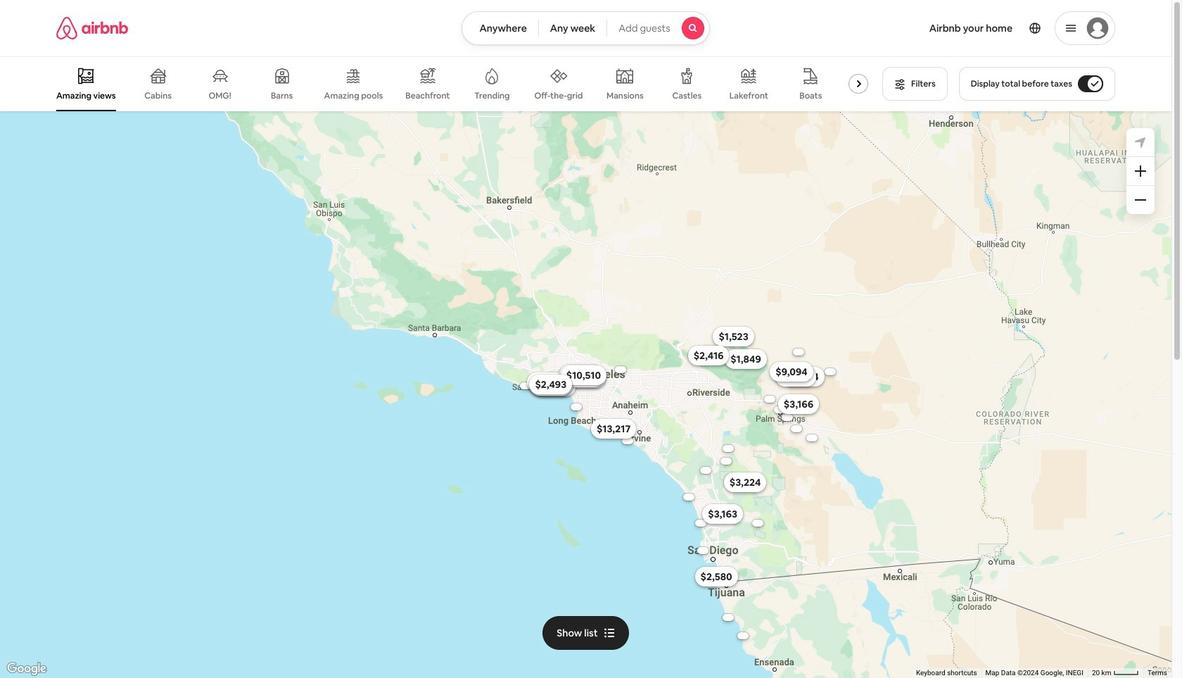 Task type: vqa. For each thing, say whether or not it's contained in the screenshot.
GOOGLE IMAGE
yes



Task type: describe. For each thing, give the bounding box(es) containing it.
zoom out image
[[1136, 194, 1147, 206]]

zoom in image
[[1136, 165, 1147, 177]]



Task type: locate. For each thing, give the bounding box(es) containing it.
group
[[56, 56, 900, 111]]

google image
[[4, 660, 50, 678]]

profile element
[[727, 0, 1116, 56]]

None search field
[[462, 11, 710, 45]]

google map
showing 67 stays. region
[[0, 111, 1172, 678]]



